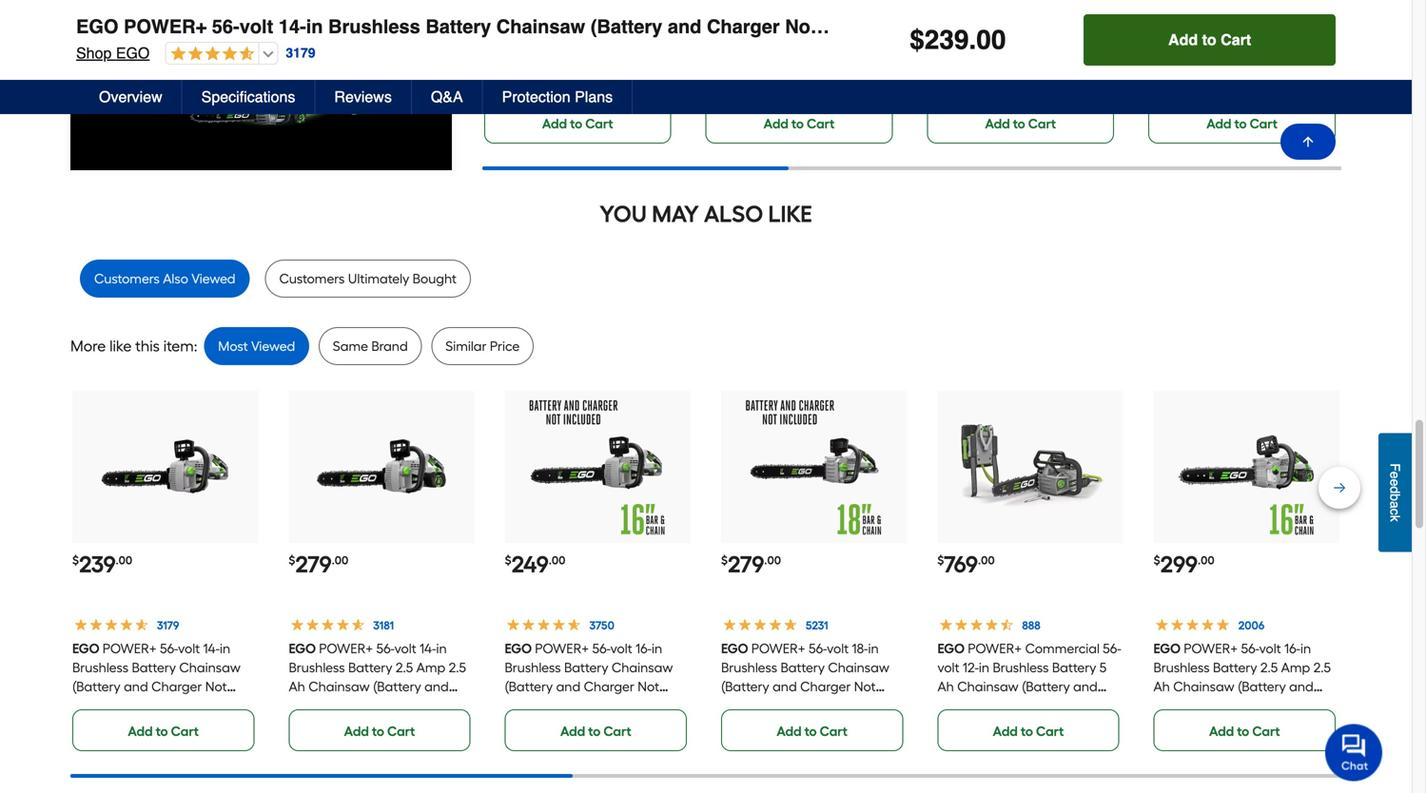 Task type: vqa. For each thing, say whether or not it's contained in the screenshot.
the right the 279 LIST ITEM
yes



Task type: locate. For each thing, give the bounding box(es) containing it.
add down the power+ 56-volt 21-in cordless self-propelled 6 ah (battery and charger included)
[[1207, 116, 1232, 132]]

viewed up :
[[192, 271, 236, 287]]

6 .00 from the left
[[1198, 554, 1215, 568]]

2 279 from the left
[[728, 551, 765, 579]]

you may also like
[[600, 201, 813, 228]]

add to cart
[[1169, 31, 1252, 49], [542, 116, 613, 132], [764, 116, 835, 132], [985, 116, 1056, 132], [1207, 116, 1278, 132], [128, 724, 199, 740], [344, 724, 415, 740], [561, 724, 632, 740], [777, 724, 848, 740], [993, 724, 1064, 740], [1210, 724, 1281, 740]]

also left like
[[704, 201, 763, 228]]

2 list item from the left
[[706, 0, 897, 144]]

1 horizontal spatial customers
[[279, 271, 345, 287]]

1 horizontal spatial 16-
[[1285, 641, 1301, 657]]

brushless
[[328, 16, 420, 38], [72, 660, 129, 676], [289, 660, 345, 676], [505, 660, 561, 676], [721, 660, 778, 676], [993, 660, 1049, 676], [1154, 660, 1210, 676]]

protection
[[502, 88, 571, 106]]

0 vertical spatial viewed
[[192, 271, 236, 287]]

add inside 769 list item
[[993, 724, 1018, 740]]

mph
[[507, 52, 536, 68]]

2 .00 from the left
[[332, 554, 349, 568]]

volt for power+ 56-volt 615-cfm 170-mph battery handheld leaf blower 2.5 ah (battery and charger included)
[[590, 33, 612, 49]]

may
[[652, 201, 699, 228]]

.00 for power+ 56-volt 14-in brushless battery chainsaw (battery and charger not included)
[[116, 554, 132, 568]]

239
[[925, 25, 969, 55], [79, 551, 116, 579]]

ego for power+ 56-volt 14-in brushless battery 2.5 amp 2.5 ah chainsaw (battery and charger included)
[[289, 641, 316, 657]]

56- for power+ 56-volt 16-in brushless battery chainsaw (battery and charger not included)
[[593, 641, 611, 657]]

0 horizontal spatial 16-
[[636, 641, 652, 657]]

2 16- from the left
[[1285, 641, 1301, 657]]

to inside button
[[1203, 31, 1217, 49]]

included) inside power+ 56-volt 14-in brushless battery 2.5 amp 2.5 ah chainsaw (battery and charger included)
[[343, 698, 399, 714]]

3179
[[286, 45, 316, 61]]

ego power+ 56-volt 14-in brushless battery 2.5 amp 2.5 ah chainsaw (battery and charger included) image
[[307, 393, 456, 542]]

0 horizontal spatial amp
[[416, 660, 445, 676]]

power+ 56-volt 21-in cordless self-propelled 6 ah (battery and charger included)
[[1149, 33, 1338, 87]]

brushless inside power+ 56-volt 18-in brushless battery chainsaw (battery and charger not included)
[[721, 660, 778, 676]]

14-
[[279, 16, 306, 38], [203, 641, 220, 657], [420, 641, 436, 657]]

ego for power+ 56-volt 18-in brushless battery chainsaw (battery and charger not included)
[[721, 641, 749, 657]]

add right 15- on the right top of page
[[1169, 31, 1198, 49]]

more like this item :
[[70, 338, 197, 356]]

cordless up 7.5
[[761, 52, 813, 68]]

power+
[[124, 16, 207, 38], [514, 33, 569, 49], [736, 33, 790, 49], [1179, 33, 1233, 49], [103, 641, 157, 657], [319, 641, 373, 657], [535, 641, 589, 657], [752, 641, 806, 657], [968, 641, 1022, 657], [1184, 641, 1239, 657]]

1 $ 279 .00 from the left
[[289, 551, 349, 579]]

to inside 769 list item
[[1021, 724, 1033, 740]]

cordless
[[761, 52, 813, 68], [1149, 52, 1201, 68]]

1 amp from the left
[[416, 660, 445, 676]]

trimmer
[[927, 71, 978, 87]]

battery inside power+ commercial 56- volt 12-in brushless battery 5 ah chainsaw (battery and charger included)
[[1052, 660, 1097, 676]]

1 vertical spatial 239
[[79, 551, 116, 579]]

in inside the power+ 56-volt 21-in cordless self-propelled 6 ah (battery and charger included)
[[1296, 33, 1307, 49]]

1 horizontal spatial cordless
[[1149, 52, 1201, 68]]

ego power+ commercial 56-volt 12-in brushless battery 5 ah chainsaw (battery and charger included) image
[[956, 393, 1105, 542]]

to inside 239 list item
[[156, 724, 168, 740]]

add down power+ commercial 56- volt 12-in brushless battery 5 ah chainsaw (battery and charger included)
[[993, 724, 1018, 740]]

volt for power+ 56-volt 18-in brushless battery chainsaw (battery and charger not included)
[[827, 641, 849, 657]]

ah inside the power+ 56-volt 21-in cordless self-propelled 6 ah (battery and charger included)
[[1301, 52, 1317, 68]]

1 horizontal spatial amp
[[1282, 660, 1311, 676]]

propelled left 7.5
[[706, 71, 763, 87]]

cart inside 769 list item
[[1036, 724, 1064, 740]]

ego for power+ 56-volt 21-in cordless self-propelled 6 ah (battery and charger included)
[[1149, 33, 1176, 49]]

0 vertical spatial also
[[704, 201, 763, 228]]

in for power+ 56-volt 18-in brushless battery chainsaw (battery and charger not included)
[[868, 641, 879, 657]]

charger
[[707, 16, 780, 38], [1228, 71, 1279, 87], [484, 90, 535, 106], [706, 90, 757, 106], [927, 90, 978, 106], [151, 679, 202, 695], [584, 679, 635, 695], [800, 679, 851, 695], [289, 698, 339, 714], [938, 698, 988, 714], [1154, 698, 1205, 714]]

add inside 299 list item
[[1210, 724, 1235, 740]]

0 horizontal spatial cordless
[[761, 52, 813, 68]]

56- inside power+ 56-volt 18-in brushless battery chainsaw (battery and charger not included)
[[809, 641, 827, 657]]

1 .00 from the left
[[116, 554, 132, 568]]

2.5
[[558, 71, 576, 87], [982, 71, 999, 87], [396, 660, 413, 676], [449, 660, 466, 676], [1261, 660, 1279, 676], [1314, 660, 1332, 676]]

viewed right 'most'
[[251, 339, 295, 355]]

ego for power+ commercial 56- volt 12-in brushless battery 5 ah chainsaw (battery and charger included)
[[938, 641, 965, 657]]

$
[[910, 25, 925, 55], [72, 554, 79, 568], [289, 554, 295, 568], [505, 554, 512, 568], [721, 554, 728, 568], [938, 554, 944, 568], [1154, 554, 1161, 568]]

power+ inside power+ select cut 56- volt 21-in cordless self- propelled 7.5 ah (battery and charger included)
[[736, 33, 790, 49]]

not inside power+ 56-volt 18-in brushless battery chainsaw (battery and charger not included)
[[854, 679, 876, 695]]

add down power+ 56-volt 16-in brushless battery chainsaw (battery and charger not included)
[[561, 724, 585, 740]]

similar
[[446, 339, 487, 355]]

1 horizontal spatial $ 279 .00
[[721, 551, 781, 579]]

2 amp from the left
[[1282, 660, 1311, 676]]

add down power+ 56-volt 16-in brushless battery 2.5 amp 2.5 ah chainsaw (battery and charger included)
[[1210, 724, 1235, 740]]

included) inside power+ 56-volt 18-in brushless battery chainsaw (battery and charger not included)
[[721, 698, 778, 714]]

0 horizontal spatial 14-
[[203, 641, 220, 657]]

12-
[[963, 660, 979, 676]]

power+ inside power+ commercial 56- volt 12-in brushless battery 5 ah chainsaw (battery and charger included)
[[968, 641, 1022, 657]]

0 horizontal spatial 21-
[[731, 52, 747, 68]]

you
[[600, 201, 647, 228]]

e up "d"
[[1388, 472, 1403, 479]]

0 vertical spatial propelled
[[1230, 52, 1287, 68]]

1 279 from the left
[[295, 551, 332, 579]]

power+ inside power+ 56-volt 18-in brushless battery chainsaw (battery and charger not included)
[[752, 641, 806, 657]]

2.5 inside power+ 56-volt 615-cfm 170-mph battery handheld leaf blower 2.5 ah (battery and charger included)
[[558, 71, 576, 87]]

and inside power+ 56-volt 16-in brushless battery 2.5 amp 2.5 ah chainsaw (battery and charger included)
[[1290, 679, 1314, 695]]

power+ inside power+ 56-volt 16-in brushless battery chainsaw (battery and charger not included)
[[535, 641, 589, 657]]

249
[[512, 551, 549, 579]]

0 vertical spatial 21-
[[1280, 33, 1296, 49]]

handheld
[[587, 52, 647, 68]]

5
[[1100, 660, 1107, 676]]

0 horizontal spatial $ 279 .00
[[289, 551, 349, 579]]

same brand
[[333, 339, 408, 355]]

not inside "power+ 56-volt 14-in brushless battery chainsaw (battery and charger not included)"
[[205, 679, 227, 695]]

$ for power+ 56-volt 14-in brushless battery chainsaw (battery and charger not included)
[[72, 554, 79, 568]]

propelled left the 6
[[1230, 52, 1287, 68]]

1 vertical spatial viewed
[[251, 339, 295, 355]]

to inside 299 list item
[[1237, 724, 1250, 740]]

brushless inside power+ 56-volt 16-in brushless battery chainsaw (battery and charger not included)
[[505, 660, 561, 676]]

279 list item
[[289, 391, 475, 752], [721, 391, 907, 752]]

self- left the 6
[[1204, 52, 1230, 68]]

56- inside "power+ 56-volt 14-in brushless battery chainsaw (battery and charger not included)"
[[160, 641, 178, 657]]

power+ for power+ 56-volt 615-cfm 170-mph battery handheld leaf blower 2.5 ah (battery and charger included)
[[514, 33, 569, 49]]

$ 279 .00
[[289, 551, 349, 579], [721, 551, 781, 579]]

1 horizontal spatial viewed
[[251, 339, 295, 355]]

ego inside 249 list item
[[505, 641, 532, 657]]

and inside power+ 56-volt 615-cfm 170-mph battery handheld leaf blower 2.5 ah (battery and charger included)
[[650, 71, 674, 87]]

self- inside the power+ 56-volt 21-in cordless self-propelled 6 ah (battery and charger included)
[[1204, 52, 1230, 68]]

volt inside powerload 56-volt 15-in telescopic shaft battery string trimmer 2.5 ah (battery and charger included)
[[1060, 33, 1082, 49]]

769 list item
[[938, 391, 1124, 752]]

included) inside powerload 56-volt 15-in telescopic shaft battery string trimmer 2.5 ah (battery and charger included)
[[981, 90, 1038, 106]]

volt inside power+ 56-volt 14-in brushless battery 2.5 amp 2.5 ah chainsaw (battery and charger included)
[[394, 641, 416, 657]]

3 .00 from the left
[[549, 554, 566, 568]]

16- inside power+ 56-volt 16-in brushless battery 2.5 amp 2.5 ah chainsaw (battery and charger included)
[[1285, 641, 1301, 657]]

1 horizontal spatial 21-
[[1280, 33, 1296, 49]]

cordless right string
[[1149, 52, 1201, 68]]

volt inside power+ 56-volt 16-in brushless battery chainsaw (battery and charger not included)
[[611, 641, 633, 657]]

add down 7.5
[[764, 116, 789, 132]]

also
[[704, 201, 763, 228], [163, 271, 188, 287]]

5 .00 from the left
[[978, 554, 995, 568]]

power+ for power+ select cut 56- volt 21-in cordless self- propelled 7.5 ah (battery and charger included)
[[736, 33, 790, 49]]

2 $ 279 .00 from the left
[[721, 551, 781, 579]]

brushless inside power+ 56-volt 16-in brushless battery 2.5 amp 2.5 ah chainsaw (battery and charger included)
[[1154, 660, 1210, 676]]

customers
[[94, 271, 160, 287], [279, 271, 345, 287]]

16-
[[636, 641, 652, 657], [1285, 641, 1301, 657]]

1 horizontal spatial 279
[[728, 551, 765, 579]]

(battery inside power+ 56-volt 14-in brushless battery 2.5 amp 2.5 ah chainsaw (battery and charger included)
[[373, 679, 421, 695]]

2 cordless from the left
[[1149, 52, 1201, 68]]

self-
[[816, 52, 842, 68], [1204, 52, 1230, 68]]

most viewed
[[218, 339, 295, 355]]

.00 inside $ 299 .00
[[1198, 554, 1215, 568]]

chainsaw inside "power+ 56-volt 14-in brushless battery chainsaw (battery and charger not included)"
[[179, 660, 241, 676]]

customers up like
[[94, 271, 160, 287]]

b
[[1388, 494, 1403, 501]]

.00 for power+ 56-volt 14-in brushless battery 2.5 amp 2.5 ah chainsaw (battery and charger included)
[[332, 554, 349, 568]]

in
[[306, 16, 323, 38], [1101, 33, 1112, 49], [1296, 33, 1307, 49], [747, 52, 758, 68], [220, 641, 230, 657], [436, 641, 447, 657], [652, 641, 663, 657], [868, 641, 879, 657], [1301, 641, 1312, 657], [979, 660, 990, 676]]

in inside power+ 56-volt 16-in brushless battery 2.5 amp 2.5 ah chainsaw (battery and charger included)
[[1301, 641, 1312, 657]]

amp
[[416, 660, 445, 676], [1282, 660, 1311, 676]]

customers left the ultimately
[[279, 271, 345, 287]]

0 horizontal spatial 279
[[295, 551, 332, 579]]

0 horizontal spatial propelled
[[706, 71, 763, 87]]

and inside power+ 56-volt 18-in brushless battery chainsaw (battery and charger not included)
[[773, 679, 797, 695]]

brushless inside power+ 56-volt 14-in brushless battery 2.5 amp 2.5 ah chainsaw (battery and charger included)
[[289, 660, 345, 676]]

1 vertical spatial also
[[163, 271, 188, 287]]

56- inside powerload 56-volt 15-in telescopic shaft battery string trimmer 2.5 ah (battery and charger included)
[[1042, 33, 1060, 49]]

16- for 249
[[636, 641, 652, 657]]

volt inside power+ select cut 56- volt 21-in cordless self- propelled 7.5 ah (battery and charger included)
[[706, 52, 728, 68]]

279 for power+ 56-volt 18-in brushless battery chainsaw (battery and charger not included)
[[728, 551, 765, 579]]

cart
[[1221, 31, 1252, 49], [585, 116, 613, 132], [807, 116, 835, 132], [1029, 116, 1056, 132], [1250, 116, 1278, 132], [171, 724, 199, 740], [387, 724, 415, 740], [604, 724, 632, 740], [820, 724, 848, 740], [1036, 724, 1064, 740], [1253, 724, 1281, 740]]

volt
[[240, 16, 273, 38], [590, 33, 612, 49], [1060, 33, 1082, 49], [1255, 33, 1277, 49], [706, 52, 728, 68], [178, 641, 200, 657], [394, 641, 416, 657], [611, 641, 633, 657], [827, 641, 849, 657], [1260, 641, 1282, 657], [938, 660, 960, 676]]

list item
[[484, 0, 675, 144], [706, 0, 897, 144], [927, 0, 1118, 144], [1149, 0, 1340, 144]]

$ for power+ 56-volt 16-in brushless battery chainsaw (battery and charger not included)
[[505, 554, 512, 568]]

add to cart link inside 299 list item
[[1154, 710, 1336, 752]]

0 horizontal spatial customers
[[94, 271, 160, 287]]

overview
[[99, 88, 162, 106]]

56- for power+ 56-volt 18-in brushless battery chainsaw (battery and charger not included)
[[809, 641, 827, 657]]

0 horizontal spatial also
[[163, 271, 188, 287]]

also up the item
[[163, 271, 188, 287]]

1 self- from the left
[[816, 52, 842, 68]]

1 16- from the left
[[636, 641, 652, 657]]

56- for power+ 56-volt 14-in brushless battery chainsaw (battery and charger not included)
[[160, 641, 178, 657]]

shaft
[[994, 52, 1027, 68]]

power+ for power+ commercial 56- volt 12-in brushless battery 5 ah chainsaw (battery and charger included)
[[968, 641, 1022, 657]]

56- inside power+ 56-volt 16-in brushless battery chainsaw (battery and charger not included)
[[593, 641, 611, 657]]

$ 249 .00
[[505, 551, 566, 579]]

239 inside list item
[[79, 551, 116, 579]]

299 list item
[[1154, 391, 1340, 752]]

ah
[[1301, 52, 1317, 68], [579, 71, 595, 87], [784, 71, 801, 87], [1002, 71, 1019, 87], [289, 679, 305, 695], [938, 679, 954, 695], [1154, 679, 1171, 695]]

279
[[295, 551, 332, 579], [728, 551, 765, 579]]

in inside powerload 56-volt 15-in telescopic shaft battery string trimmer 2.5 ah (battery and charger included)
[[1101, 33, 1112, 49]]

e
[[1388, 472, 1403, 479], [1388, 479, 1403, 487]]

ah inside powerload 56-volt 15-in telescopic shaft battery string trimmer 2.5 ah (battery and charger included)
[[1002, 71, 1019, 87]]

1 horizontal spatial 14-
[[279, 16, 306, 38]]

included)
[[822, 16, 907, 38], [1282, 71, 1338, 87], [538, 90, 594, 106], [760, 90, 816, 106], [981, 90, 1038, 106], [72, 698, 129, 714], [343, 698, 399, 714], [505, 698, 561, 714], [721, 698, 778, 714], [992, 698, 1048, 714], [1208, 698, 1264, 714]]

56- for powerload 56-volt 15-in telescopic shaft battery string trimmer 2.5 ah (battery and charger included)
[[1042, 33, 1060, 49]]

power+ inside power+ 56-volt 615-cfm 170-mph battery handheld leaf blower 2.5 ah (battery and charger included)
[[514, 33, 569, 49]]

2 self- from the left
[[1204, 52, 1230, 68]]

4 .00 from the left
[[765, 554, 781, 568]]

239 for .
[[925, 25, 969, 55]]

1 vertical spatial propelled
[[706, 71, 763, 87]]

21- inside power+ select cut 56- volt 21-in cordless self- propelled 7.5 ah (battery and charger included)
[[731, 52, 747, 68]]

propelled
[[1230, 52, 1287, 68], [706, 71, 763, 87]]

customers also viewed
[[94, 271, 236, 287]]

56- for power+ 56-volt 21-in cordless self-propelled 6 ah (battery and charger included)
[[1237, 33, 1255, 49]]

(battery
[[591, 16, 663, 38], [599, 71, 647, 87], [804, 71, 852, 87], [1022, 71, 1070, 87], [1149, 71, 1197, 87], [72, 679, 121, 695], [373, 679, 421, 695], [505, 679, 553, 695], [721, 679, 770, 695], [1022, 679, 1070, 695], [1238, 679, 1287, 695]]

self- down cut
[[816, 52, 842, 68]]

brushless for power+ 56-volt 18-in brushless battery chainsaw (battery and charger not included)
[[721, 660, 778, 676]]

and inside power+ select cut 56- volt 21-in cordless self- propelled 7.5 ah (battery and charger included)
[[856, 71, 880, 87]]

brushless for power+ 56-volt 16-in brushless battery chainsaw (battery and charger not included)
[[505, 660, 561, 676]]

customers ultimately bought
[[279, 271, 457, 287]]

0 horizontal spatial 239
[[79, 551, 116, 579]]

21-
[[1280, 33, 1296, 49], [731, 52, 747, 68]]

amp for 279
[[416, 660, 445, 676]]

$ for power+ commercial 56- volt 12-in brushless battery 5 ah chainsaw (battery and charger included)
[[938, 554, 944, 568]]

ego inside 239 list item
[[72, 641, 100, 657]]

0 vertical spatial 239
[[925, 25, 969, 55]]

56- inside power+ 56-volt 615-cfm 170-mph battery handheld leaf blower 2.5 ah (battery and charger included)
[[572, 33, 590, 49]]

1 cordless from the left
[[761, 52, 813, 68]]

3 list item from the left
[[927, 0, 1118, 144]]

e up b at the bottom right
[[1388, 479, 1403, 487]]

0 horizontal spatial self-
[[816, 52, 842, 68]]

1 customers from the left
[[94, 271, 160, 287]]

and inside power+ commercial 56- volt 12-in brushless battery 5 ah chainsaw (battery and charger included)
[[1073, 679, 1098, 695]]

.00 inside $ 249 .00
[[549, 554, 566, 568]]

add down "power+ 56-volt 14-in brushless battery chainsaw (battery and charger not included)"
[[128, 724, 153, 740]]

769
[[944, 551, 978, 579]]

power+ for power+ 56-volt 21-in cordless self-propelled 6 ah (battery and charger included)
[[1179, 33, 1233, 49]]

1 horizontal spatial self-
[[1204, 52, 1230, 68]]

included) inside "power+ 56-volt 14-in brushless battery chainsaw (battery and charger not included)"
[[72, 698, 129, 714]]

chainsaw inside power+ commercial 56- volt 12-in brushless battery 5 ah chainsaw (battery and charger included)
[[957, 679, 1019, 695]]

charger inside "power+ 56-volt 14-in brushless battery chainsaw (battery and charger not included)"
[[151, 679, 202, 695]]

1 vertical spatial 21-
[[731, 52, 747, 68]]

in for power+ 56-volt 16-in brushless battery chainsaw (battery and charger not included)
[[652, 641, 663, 657]]

power+ 56-volt 18-in brushless battery chainsaw (battery and charger not included)
[[721, 641, 890, 714]]

239 list item
[[72, 391, 258, 752]]

add
[[1169, 31, 1198, 49], [542, 116, 567, 132], [764, 116, 789, 132], [985, 116, 1010, 132], [1207, 116, 1232, 132], [128, 724, 153, 740], [344, 724, 369, 740], [561, 724, 585, 740], [777, 724, 802, 740], [993, 724, 1018, 740], [1210, 724, 1235, 740]]

chainsaw inside power+ 56-volt 16-in brushless battery chainsaw (battery and charger not included)
[[612, 660, 673, 676]]

volt inside power+ 56-volt 615-cfm 170-mph battery handheld leaf blower 2.5 ah (battery and charger included)
[[590, 33, 612, 49]]

1 horizontal spatial 279 list item
[[721, 391, 907, 752]]

0 horizontal spatial viewed
[[192, 271, 236, 287]]

2 279 list item from the left
[[721, 391, 907, 752]]

14- inside power+ 56-volt 14-in brushless battery 2.5 amp 2.5 ah chainsaw (battery and charger included)
[[420, 641, 436, 657]]

6
[[1291, 52, 1298, 68]]

56- for power+ 56-volt 615-cfm 170-mph battery handheld leaf blower 2.5 ah (battery and charger included)
[[572, 33, 590, 49]]

1 horizontal spatial propelled
[[1230, 52, 1287, 68]]

to
[[1203, 31, 1217, 49], [570, 116, 583, 132], [792, 116, 804, 132], [1013, 116, 1026, 132], [1235, 116, 1247, 132], [156, 724, 168, 740], [372, 724, 384, 740], [588, 724, 601, 740], [805, 724, 817, 740], [1021, 724, 1033, 740], [1237, 724, 1250, 740]]

in inside power+ 56-volt 14-in brushless battery 2.5 amp 2.5 ah chainsaw (battery and charger included)
[[436, 641, 447, 657]]

56- inside power+ commercial 56- volt 12-in brushless battery 5 ah chainsaw (battery and charger included)
[[1103, 641, 1122, 657]]

viewed
[[192, 271, 236, 287], [251, 339, 295, 355]]

21- inside the power+ 56-volt 21-in cordless self-propelled 6 ah (battery and charger included)
[[1280, 33, 1296, 49]]

56- inside power+ 56-volt 16-in brushless battery 2.5 amp 2.5 ah chainsaw (battery and charger included)
[[1242, 641, 1260, 657]]

1 horizontal spatial 239
[[925, 25, 969, 55]]

chainsaw inside power+ 56-volt 18-in brushless battery chainsaw (battery and charger not included)
[[828, 660, 890, 676]]

not for 239
[[205, 679, 227, 695]]

add down protection plans button at the left top of page
[[542, 116, 567, 132]]

2 horizontal spatial 14-
[[420, 641, 436, 657]]

volt for power+ 56-volt 14-in brushless battery 2.5 amp 2.5 ah chainsaw (battery and charger included)
[[394, 641, 416, 657]]

0 horizontal spatial 279 list item
[[289, 391, 475, 752]]

plans
[[575, 88, 613, 106]]

2 customers from the left
[[279, 271, 345, 287]]

q&a button
[[412, 80, 483, 114]]

14- inside "power+ 56-volt 14-in brushless battery chainsaw (battery and charger not included)"
[[203, 641, 220, 657]]

14- for 279
[[420, 641, 436, 657]]



Task type: describe. For each thing, give the bounding box(es) containing it.
2.5 inside powerload 56-volt 15-in telescopic shaft battery string trimmer 2.5 ah (battery and charger included)
[[982, 71, 999, 87]]

:
[[194, 338, 197, 356]]

most
[[218, 339, 248, 355]]

cart inside 299 list item
[[1253, 724, 1281, 740]]

1 279 list item from the left
[[289, 391, 475, 752]]

and inside "power+ 56-volt 14-in brushless battery chainsaw (battery and charger not included)"
[[124, 679, 148, 695]]

charger inside power+ 56-volt 16-in brushless battery 2.5 amp 2.5 ah chainsaw (battery and charger included)
[[1154, 698, 1205, 714]]

brushless for power+ 56-volt 16-in brushless battery 2.5 amp 2.5 ah chainsaw (battery and charger included)
[[1154, 660, 1210, 676]]

c
[[1388, 509, 1403, 515]]

power+ 56-volt 16-in brushless battery 2.5 amp 2.5 ah chainsaw (battery and charger included)
[[1154, 641, 1332, 714]]

charger inside power+ 56-volt 14-in brushless battery 2.5 amp 2.5 ah chainsaw (battery and charger included)
[[289, 698, 339, 714]]

leaf
[[484, 71, 511, 87]]

add to cart link inside 239 list item
[[72, 710, 254, 752]]

volt for power+ 56-volt 14-in brushless battery chainsaw (battery and charger not included)
[[178, 641, 200, 657]]

(battery inside "power+ 56-volt 14-in brushless battery chainsaw (battery and charger not included)"
[[72, 679, 121, 695]]

select
[[793, 33, 830, 49]]

14- for 239
[[203, 641, 220, 657]]

not for 279
[[854, 679, 876, 695]]

$ 279 .00 for power+ 56-volt 14-in brushless battery 2.5 amp 2.5 ah chainsaw (battery and charger included)
[[289, 551, 349, 579]]

.00 for power+ 56-volt 16-in brushless battery 2.5 amp 2.5 ah chainsaw (battery and charger included)
[[1198, 554, 1215, 568]]

item
[[163, 338, 194, 356]]

amp for 299
[[1282, 660, 1311, 676]]

add inside 239 list item
[[128, 724, 153, 740]]

reviews button
[[315, 80, 412, 114]]

1 horizontal spatial also
[[704, 201, 763, 228]]

protection plans button
[[483, 80, 633, 114]]

to inside 249 list item
[[588, 724, 601, 740]]

included) inside power+ 56-volt 16-in brushless battery 2.5 amp 2.5 ah chainsaw (battery and charger included)
[[1208, 698, 1264, 714]]

$ for power+ 56-volt 18-in brushless battery chainsaw (battery and charger not included)
[[721, 554, 728, 568]]

add to cart inside 239 list item
[[128, 724, 199, 740]]

battery inside "power+ 56-volt 14-in brushless battery chainsaw (battery and charger not included)"
[[132, 660, 176, 676]]

.
[[969, 25, 977, 55]]

in for power+ 56-volt 16-in brushless battery 2.5 amp 2.5 ah chainsaw (battery and charger included)
[[1301, 641, 1312, 657]]

a
[[1388, 501, 1403, 509]]

self- inside power+ select cut 56- volt 21-in cordless self- propelled 7.5 ah (battery and charger included)
[[816, 52, 842, 68]]

00
[[977, 25, 1006, 55]]

this
[[135, 338, 160, 356]]

add to cart link inside 249 list item
[[505, 710, 687, 752]]

615-
[[615, 33, 638, 49]]

and inside power+ 56-volt 14-in brushless battery 2.5 amp 2.5 ah chainsaw (battery and charger included)
[[424, 679, 449, 695]]

ego for power+ 56-volt 16-in brushless battery 2.5 amp 2.5 ah chainsaw (battery and charger included)
[[1154, 641, 1181, 657]]

239 for .00
[[79, 551, 116, 579]]

more
[[70, 338, 106, 356]]

power+ for power+ 56-volt 16-in brushless battery chainsaw (battery and charger not included)
[[535, 641, 589, 657]]

charger inside power+ commercial 56- volt 12-in brushless battery 5 ah chainsaw (battery and charger included)
[[938, 698, 988, 714]]

.00 for power+ commercial 56- volt 12-in brushless battery 5 ah chainsaw (battery and charger included)
[[978, 554, 995, 568]]

cfm
[[638, 33, 666, 49]]

and inside power+ 56-volt 16-in brushless battery chainsaw (battery and charger not included)
[[556, 679, 581, 695]]

ego for powerload 56-volt 15-in telescopic shaft battery string trimmer 2.5 ah (battery and charger included)
[[927, 33, 955, 49]]

add down powerload 56-volt 15-in telescopic shaft battery string trimmer 2.5 ah (battery and charger included)
[[985, 116, 1010, 132]]

4.6 stars image
[[166, 46, 254, 63]]

in for powerload 56-volt 15-in telescopic shaft battery string trimmer 2.5 ah (battery and charger included)
[[1101, 33, 1112, 49]]

charger inside the power+ 56-volt 21-in cordless self-propelled 6 ah (battery and charger included)
[[1228, 71, 1279, 87]]

$ 769 .00
[[938, 551, 995, 579]]

(battery inside the power+ 56-volt 21-in cordless self-propelled 6 ah (battery and charger included)
[[1149, 71, 1197, 87]]

brushless for power+ 56-volt 14-in brushless battery chainsaw (battery and charger not included)
[[72, 660, 129, 676]]

56- for power+ 56-volt 16-in brushless battery 2.5 amp 2.5 ah chainsaw (battery and charger included)
[[1242, 641, 1260, 657]]

chat invite button image
[[1326, 724, 1384, 782]]

charger inside power+ 56-volt 16-in brushless battery chainsaw (battery and charger not included)
[[584, 679, 635, 695]]

power+ for power+ 56-volt 14-in brushless battery chainsaw (battery and charger not included)
[[103, 641, 157, 657]]

propelled inside the power+ 56-volt 21-in cordless self-propelled 6 ah (battery and charger included)
[[1230, 52, 1287, 68]]

brushless inside power+ commercial 56- volt 12-in brushless battery 5 ah chainsaw (battery and charger included)
[[993, 660, 1049, 676]]

protection plans
[[502, 88, 613, 106]]

(battery inside power+ 56-volt 18-in brushless battery chainsaw (battery and charger not included)
[[721, 679, 770, 695]]

.00 for power+ 56-volt 18-in brushless battery chainsaw (battery and charger not included)
[[765, 554, 781, 568]]

included) inside power+ commercial 56- volt 12-in brushless battery 5 ah chainsaw (battery and charger included)
[[992, 698, 1048, 714]]

1 list item from the left
[[484, 0, 675, 144]]

volt for powerload 56-volt 15-in telescopic shaft battery string trimmer 2.5 ah (battery and charger included)
[[1060, 33, 1082, 49]]

battery inside power+ 56-volt 16-in brushless battery chainsaw (battery and charger not included)
[[564, 660, 609, 676]]

power+ 56-volt 14-in brushless battery 2.5 amp 2.5 ah chainsaw (battery and charger included)
[[289, 641, 466, 714]]

ego for power+ 56-volt 16-in brushless battery chainsaw (battery and charger not included)
[[505, 641, 532, 657]]

cordless inside the power+ 56-volt 21-in cordless self-propelled 6 ah (battery and charger included)
[[1149, 52, 1201, 68]]

volt for power+ 56-volt 21-in cordless self-propelled 6 ah (battery and charger included)
[[1255, 33, 1277, 49]]

(battery inside power+ 56-volt 615-cfm 170-mph battery handheld leaf blower 2.5 ah (battery and charger included)
[[599, 71, 647, 87]]

included) inside the power+ 56-volt 21-in cordless self-propelled 6 ah (battery and charger included)
[[1282, 71, 1338, 87]]

price
[[490, 339, 520, 355]]

cart inside button
[[1221, 31, 1252, 49]]

battery inside power+ 56-volt 615-cfm 170-mph battery handheld leaf blower 2.5 ah (battery and charger included)
[[539, 52, 584, 68]]

.00 for power+ 56-volt 16-in brushless battery chainsaw (battery and charger not included)
[[549, 554, 566, 568]]

blower
[[514, 71, 555, 87]]

similar price
[[446, 339, 520, 355]]

15-
[[1085, 33, 1101, 49]]

f e e d b a c k
[[1388, 464, 1403, 522]]

power+ commercial 56- volt 12-in brushless battery 5 ah chainsaw (battery and charger included)
[[938, 641, 1122, 714]]

power+ 56-volt 16-in brushless battery chainsaw (battery and charger not included)
[[505, 641, 673, 714]]

k
[[1388, 515, 1403, 522]]

powerload 56-volt 15-in telescopic shaft battery string trimmer 2.5 ah (battery and charger included)
[[927, 33, 1113, 106]]

power+ 56-volt 615-cfm 170-mph battery handheld leaf blower 2.5 ah (battery and charger included)
[[484, 33, 674, 106]]

in inside power+ commercial 56- volt 12-in brushless battery 5 ah chainsaw (battery and charger included)
[[979, 660, 990, 676]]

specifications button
[[182, 80, 315, 114]]

arrow up image
[[1301, 134, 1316, 149]]

power+ for power+ 56-volt 18-in brushless battery chainsaw (battery and charger not included)
[[752, 641, 806, 657]]

279 for power+ 56-volt 14-in brushless battery 2.5 amp 2.5 ah chainsaw (battery and charger included)
[[295, 551, 332, 579]]

add to cart inside 299 list item
[[1210, 724, 1281, 740]]

reviews
[[334, 88, 392, 106]]

volt for power+ 56-volt 16-in brushless battery 2.5 amp 2.5 ah chainsaw (battery and charger included)
[[1260, 641, 1282, 657]]

$ for power+ 56-volt 16-in brushless battery 2.5 amp 2.5 ah chainsaw (battery and charger included)
[[1154, 554, 1161, 568]]

specifications
[[201, 88, 295, 106]]

16- for 299
[[1285, 641, 1301, 657]]

in for power+ 56-volt 21-in cordless self-propelled 6 ah (battery and charger included)
[[1296, 33, 1307, 49]]

charger inside power+ select cut 56- volt 21-in cordless self- propelled 7.5 ah (battery and charger included)
[[706, 90, 757, 106]]

cordless inside power+ select cut 56- volt 21-in cordless self- propelled 7.5 ah (battery and charger included)
[[761, 52, 813, 68]]

in for power+ 56-volt 14-in brushless battery chainsaw (battery and charger not included)
[[220, 641, 230, 657]]

(battery inside power+ 56-volt 16-in brushless battery 2.5 amp 2.5 ah chainsaw (battery and charger included)
[[1238, 679, 1287, 695]]

and inside powerload 56-volt 15-in telescopic shaft battery string trimmer 2.5 ah (battery and charger included)
[[1073, 71, 1098, 87]]

string
[[1077, 52, 1113, 68]]

power+ 56-volt 14-in brushless battery chainsaw (battery and charger not included)
[[72, 641, 241, 714]]

$ 239 . 00
[[910, 25, 1006, 55]]

overview button
[[80, 80, 182, 114]]

cart inside 239 list item
[[171, 724, 199, 740]]

ego power+ 56-volt 14-in brushless battery chainsaw (battery and charger not included) image
[[91, 393, 240, 542]]

ah inside power+ 56-volt 14-in brushless battery 2.5 amp 2.5 ah chainsaw (battery and charger included)
[[289, 679, 305, 695]]

f
[[1388, 464, 1403, 472]]

shop
[[76, 44, 112, 62]]

add inside 249 list item
[[561, 724, 585, 740]]

included) inside power+ 56-volt 615-cfm 170-mph battery handheld leaf blower 2.5 ah (battery and charger included)
[[538, 90, 594, 106]]

add to cart inside 249 list item
[[561, 724, 632, 740]]

add to cart inside button
[[1169, 31, 1252, 49]]

battery inside power+ 56-volt 16-in brushless battery 2.5 amp 2.5 ah chainsaw (battery and charger included)
[[1214, 660, 1258, 676]]

ah inside power+ 56-volt 16-in brushless battery 2.5 amp 2.5 ah chainsaw (battery and charger included)
[[1154, 679, 1171, 695]]

(battery inside power+ select cut 56- volt 21-in cordless self- propelled 7.5 ah (battery and charger included)
[[804, 71, 852, 87]]

18-
[[852, 641, 868, 657]]

chainsaw inside power+ 56-volt 14-in brushless battery 2.5 amp 2.5 ah chainsaw (battery and charger included)
[[308, 679, 370, 695]]

f e e d b a c k button
[[1379, 433, 1412, 552]]

ah inside power+ select cut 56- volt 21-in cordless self- propelled 7.5 ah (battery and charger included)
[[784, 71, 801, 87]]

$ for power+ 56-volt 14-in brushless battery 2.5 amp 2.5 ah chainsaw (battery and charger included)
[[289, 554, 295, 568]]

ah inside power+ commercial 56- volt 12-in brushless battery 5 ah chainsaw (battery and charger included)
[[938, 679, 954, 695]]

add to cart button
[[1084, 14, 1336, 66]]

charger inside powerload 56-volt 15-in telescopic shaft battery string trimmer 2.5 ah (battery and charger included)
[[927, 90, 978, 106]]

volt inside power+ commercial 56- volt 12-in brushless battery 5 ah chainsaw (battery and charger included)
[[938, 660, 960, 676]]

170-
[[484, 52, 507, 68]]

battery inside power+ 56-volt 14-in brushless battery 2.5 amp 2.5 ah chainsaw (battery and charger included)
[[348, 660, 392, 676]]

ego power+ 56-volt 16-in brushless battery 2.5 amp 2.5 ah chainsaw (battery and charger included) image
[[1173, 393, 1321, 542]]

ego power+ 56-volt 14-in brushless battery chainsaw (battery and charger not included)
[[76, 16, 907, 38]]

charger inside power+ 56-volt 18-in brushless battery chainsaw (battery and charger not included)
[[800, 679, 851, 695]]

4 list item from the left
[[1149, 0, 1340, 144]]

brand
[[371, 339, 408, 355]]

add to cart link inside 769 list item
[[938, 710, 1120, 752]]

shop ego
[[76, 44, 150, 62]]

add down power+ 56-volt 14-in brushless battery 2.5 amp 2.5 ah chainsaw (battery and charger included)
[[344, 724, 369, 740]]

and inside the power+ 56-volt 21-in cordless self-propelled 6 ah (battery and charger included)
[[1200, 71, 1225, 87]]

ego for power+ 56-volt 615-cfm 170-mph battery handheld leaf blower 2.5 ah (battery and charger included)
[[484, 33, 511, 49]]

brushless for power+ 56-volt 14-in brushless battery 2.5 amp 2.5 ah chainsaw (battery and charger included)
[[289, 660, 345, 676]]

d
[[1388, 486, 1403, 494]]

add to cart inside 769 list item
[[993, 724, 1064, 740]]

customers for customers also viewed
[[94, 271, 160, 287]]

ego power+ 56-volt 16-in brushless battery chainsaw (battery and charger not included) image
[[524, 393, 672, 542]]

bought
[[413, 271, 457, 287]]

in inside power+ select cut 56- volt 21-in cordless self- propelled 7.5 ah (battery and charger included)
[[747, 52, 758, 68]]

telescopic
[[927, 52, 990, 68]]

2 e from the top
[[1388, 479, 1403, 487]]

in for power+ 56-volt 14-in brushless battery 2.5 amp 2.5 ah chainsaw (battery and charger included)
[[436, 641, 447, 657]]

propelled inside power+ select cut 56- volt 21-in cordless self- propelled 7.5 ah (battery and charger included)
[[706, 71, 763, 87]]

power+ for power+ 56-volt 16-in brushless battery 2.5 amp 2.5 ah chainsaw (battery and charger included)
[[1184, 641, 1239, 657]]

power+ select cut 56- volt 21-in cordless self- propelled 7.5 ah (battery and charger included)
[[706, 33, 880, 106]]

ah inside power+ 56-volt 615-cfm 170-mph battery handheld leaf blower 2.5 ah (battery and charger included)
[[579, 71, 595, 87]]

chainsaw inside power+ 56-volt 16-in brushless battery 2.5 amp 2.5 ah chainsaw (battery and charger included)
[[1174, 679, 1235, 695]]

not for 249
[[638, 679, 660, 695]]

7.5
[[766, 71, 781, 87]]

add down power+ 56-volt 18-in brushless battery chainsaw (battery and charger not included)
[[777, 724, 802, 740]]

volt for power+ 56-volt 16-in brushless battery chainsaw (battery and charger not included)
[[611, 641, 633, 657]]

commercial
[[1025, 641, 1100, 657]]

56- for power+ 56-volt 14-in brushless battery 2.5 amp 2.5 ah chainsaw (battery and charger included)
[[376, 641, 394, 657]]

1 e from the top
[[1388, 472, 1403, 479]]

like
[[110, 338, 132, 356]]

customers for customers ultimately bought
[[279, 271, 345, 287]]

power+ for power+ 56-volt 14-in brushless battery 2.5 amp 2.5 ah chainsaw (battery and charger included)
[[319, 641, 373, 657]]

(battery inside powerload 56-volt 15-in telescopic shaft battery string trimmer 2.5 ah (battery and charger included)
[[1022, 71, 1070, 87]]

$ 299 .00
[[1154, 551, 1215, 579]]

ego for power+ 56-volt 14-in brushless battery chainsaw (battery and charger not included)
[[72, 641, 100, 657]]

charger inside power+ 56-volt 615-cfm 170-mph battery handheld leaf blower 2.5 ah (battery and charger included)
[[484, 90, 535, 106]]

cut
[[834, 33, 856, 49]]

249 list item
[[505, 391, 691, 752]]

cart inside 249 list item
[[604, 724, 632, 740]]

56- inside power+ select cut 56- volt 21-in cordless self- propelled 7.5 ah (battery and charger included)
[[859, 33, 877, 49]]

ultimately
[[348, 271, 410, 287]]

like
[[768, 201, 813, 228]]

q&a
[[431, 88, 463, 106]]

(battery inside power+ 56-volt 16-in brushless battery chainsaw (battery and charger not included)
[[505, 679, 553, 695]]

(battery inside power+ commercial 56- volt 12-in brushless battery 5 ah chainsaw (battery and charger included)
[[1022, 679, 1070, 695]]

$ 279 .00 for power+ 56-volt 18-in brushless battery chainsaw (battery and charger not included)
[[721, 551, 781, 579]]

299
[[1161, 551, 1198, 579]]

ego 56v system image
[[70, 0, 452, 171]]

$ 239 .00
[[72, 551, 132, 579]]

add inside add to cart button
[[1169, 31, 1198, 49]]

battery inside power+ 56-volt 18-in brushless battery chainsaw (battery and charger not included)
[[781, 660, 825, 676]]

battery inside powerload 56-volt 15-in telescopic shaft battery string trimmer 2.5 ah (battery and charger included)
[[1030, 52, 1074, 68]]

included) inside power+ select cut 56- volt 21-in cordless self- propelled 7.5 ah (battery and charger included)
[[760, 90, 816, 106]]

powerload
[[958, 33, 1039, 49]]

same
[[333, 339, 368, 355]]

ego power+ 56-volt 18-in brushless battery chainsaw (battery and charger not included) image
[[740, 393, 889, 542]]



